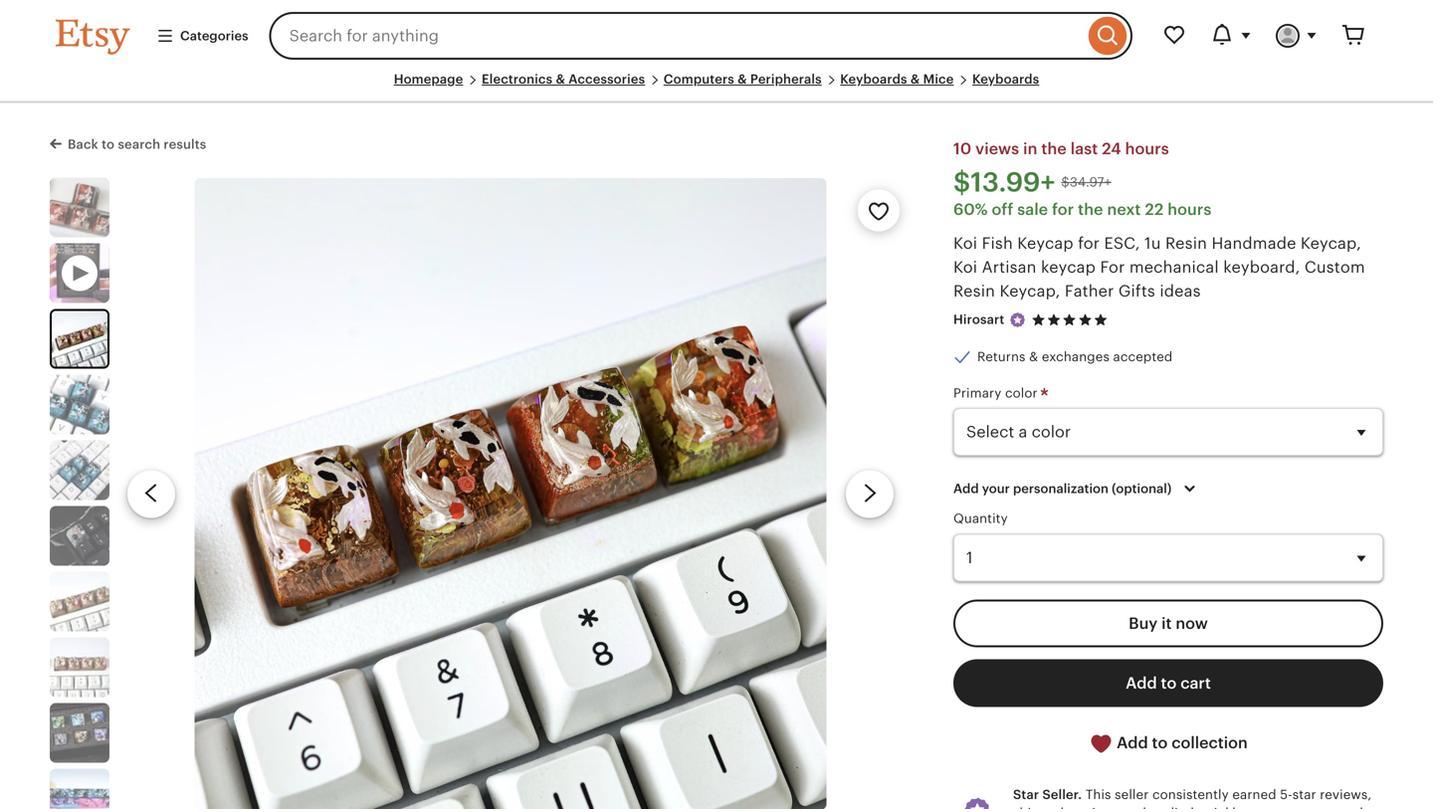 Task type: locate. For each thing, give the bounding box(es) containing it.
2 vertical spatial add
[[1117, 734, 1149, 752]]

to for cart
[[1162, 674, 1177, 692]]

electronics
[[482, 72, 553, 87]]

to for search
[[102, 137, 115, 152]]

messages
[[1289, 806, 1352, 810]]

add to collection button
[[954, 719, 1384, 768]]

to inside this seller consistently earned 5-star reviews, shipped on time, and replied quickly to any messages the
[[1247, 806, 1260, 810]]

for up keycap
[[1079, 235, 1100, 253]]

categories banner
[[20, 0, 1414, 72]]

resin up 'mechanical'
[[1166, 235, 1208, 253]]

keyboards link
[[973, 72, 1040, 87]]

earned
[[1233, 788, 1277, 803]]

results
[[164, 137, 207, 152]]

1 horizontal spatial for
[[1079, 235, 1100, 253]]

& for electronics
[[556, 72, 566, 87]]

in
[[1024, 140, 1038, 158]]

2 keyboards from the left
[[973, 72, 1040, 87]]

0 horizontal spatial for
[[1053, 201, 1075, 219]]

to
[[102, 137, 115, 152], [1162, 674, 1177, 692], [1153, 734, 1168, 752], [1247, 806, 1260, 810]]

5-
[[1281, 788, 1293, 803]]

add
[[954, 481, 979, 496], [1126, 674, 1158, 692], [1117, 734, 1149, 752]]

& right "electronics"
[[556, 72, 566, 87]]

koi fish keycap for esc 1u resin handmade keycap koi artisan red and green image
[[195, 178, 827, 810], [52, 311, 108, 367]]

$13.99+
[[954, 167, 1056, 198]]

10 views in the last 24 hours
[[954, 140, 1170, 158]]

to right back
[[102, 137, 115, 152]]

and
[[1123, 806, 1147, 810]]

it
[[1162, 615, 1172, 633]]

none search field inside categories banner
[[269, 12, 1133, 60]]

0 vertical spatial keycap,
[[1301, 235, 1362, 253]]

0 vertical spatial for
[[1053, 201, 1075, 219]]

buy
[[1129, 615, 1158, 633]]

custom
[[1305, 259, 1366, 277]]

quantity
[[954, 511, 1008, 526]]

24
[[1103, 140, 1122, 158]]

accepted
[[1114, 350, 1173, 365]]

add up seller
[[1117, 734, 1149, 752]]

artisan
[[982, 259, 1037, 277]]

koi fish keycap for esc 1u resin handmade keycap koi artisan image 4 image
[[50, 441, 110, 501]]

1 horizontal spatial keyboards
[[973, 72, 1040, 87]]

exchanges
[[1042, 350, 1110, 365]]

& left mice
[[911, 72, 920, 87]]

to inside button
[[1153, 734, 1168, 752]]

1 vertical spatial koi
[[954, 259, 978, 277]]

koi fish keycap for esc 1u resin handmade keycap koi artisan image 7 image
[[50, 638, 110, 698]]

1 vertical spatial for
[[1079, 235, 1100, 253]]

add for add to collection
[[1117, 734, 1149, 752]]

resin up hirosart
[[954, 282, 996, 300]]

resin
[[1166, 235, 1208, 253], [954, 282, 996, 300]]

& right the returns
[[1030, 350, 1039, 365]]

1 vertical spatial add
[[1126, 674, 1158, 692]]

add inside dropdown button
[[954, 481, 979, 496]]

koi fish keycap for esc 1u resin handmade keycap koi artisan set 6 keycaps image
[[50, 704, 110, 763]]

$34.97+
[[1062, 175, 1112, 190]]

add inside button
[[1126, 674, 1158, 692]]

(optional)
[[1112, 481, 1172, 496]]

accessories
[[569, 72, 645, 87]]

hours right the 22
[[1168, 201, 1212, 219]]

keycap, up custom
[[1301, 235, 1362, 253]]

0 vertical spatial the
[[1042, 140, 1067, 158]]

add to cart
[[1126, 674, 1212, 692]]

consistently
[[1153, 788, 1229, 803]]

&
[[556, 72, 566, 87], [738, 72, 747, 87], [911, 72, 920, 87], [1030, 350, 1039, 365]]

computers & peripherals link
[[664, 72, 822, 87]]

keyboards left mice
[[841, 72, 908, 87]]

1 horizontal spatial the
[[1079, 201, 1104, 219]]

peripherals
[[751, 72, 822, 87]]

hours right 24
[[1126, 140, 1170, 158]]

menu bar containing homepage
[[56, 72, 1378, 103]]

add inside button
[[1117, 734, 1149, 752]]

koi left fish
[[954, 235, 978, 253]]

hirosart
[[954, 312, 1005, 327]]

electronics & accessories link
[[482, 72, 645, 87]]

add left your
[[954, 481, 979, 496]]

back to search results
[[68, 137, 207, 152]]

1 vertical spatial the
[[1079, 201, 1104, 219]]

handmade
[[1212, 235, 1297, 253]]

color
[[1006, 386, 1038, 401]]

22
[[1145, 201, 1164, 219]]

None search field
[[269, 12, 1133, 60]]

returns & exchanges accepted
[[978, 350, 1173, 365]]

to left collection
[[1153, 734, 1168, 752]]

koi
[[954, 235, 978, 253], [954, 259, 978, 277]]

personalization
[[1014, 481, 1109, 496]]

off
[[992, 201, 1014, 219]]

the right 'in'
[[1042, 140, 1067, 158]]

to down 'earned'
[[1247, 806, 1260, 810]]

1 vertical spatial resin
[[954, 282, 996, 300]]

1 horizontal spatial resin
[[1166, 235, 1208, 253]]

menu bar
[[56, 72, 1378, 103]]

computers
[[664, 72, 735, 87]]

2 koi from the top
[[954, 259, 978, 277]]

koi left artisan
[[954, 259, 978, 277]]

to for collection
[[1153, 734, 1168, 752]]

add for add your personalization (optional)
[[954, 481, 979, 496]]

to left cart
[[1162, 674, 1177, 692]]

star
[[1293, 788, 1317, 803]]

0 horizontal spatial resin
[[954, 282, 996, 300]]

0 horizontal spatial keyboards
[[841, 72, 908, 87]]

1 keyboards from the left
[[841, 72, 908, 87]]

categories
[[180, 28, 249, 43]]

add left cart
[[1126, 674, 1158, 692]]

the
[[1042, 140, 1067, 158], [1079, 201, 1104, 219]]

buy it now button
[[954, 600, 1384, 648]]

keycap,
[[1301, 235, 1362, 253], [1000, 282, 1061, 300]]

for inside koi fish keycap for esc, 1u resin handmade keycap, koi artisan keycap for mechanical keyboard, custom resin keycap, father gifts ideas
[[1079, 235, 1100, 253]]

keyboards
[[841, 72, 908, 87], [973, 72, 1040, 87]]

sale
[[1018, 201, 1049, 219]]

keyboards right mice
[[973, 72, 1040, 87]]

keycap, up star_seller icon
[[1000, 282, 1061, 300]]

hours
[[1126, 140, 1170, 158], [1168, 201, 1212, 219]]

0 vertical spatial koi
[[954, 235, 978, 253]]

collection
[[1172, 734, 1248, 752]]

the down $34.97+
[[1079, 201, 1104, 219]]

homepage
[[394, 72, 463, 87]]

ideas
[[1160, 282, 1202, 300]]

1 horizontal spatial keycap,
[[1301, 235, 1362, 253]]

add your personalization (optional)
[[954, 481, 1172, 496]]

shipped
[[1014, 806, 1065, 810]]

last
[[1071, 140, 1099, 158]]

koi fish keycap for esc 1u resin handmade keycap koi artisan red&black image
[[50, 178, 110, 238]]

0 vertical spatial add
[[954, 481, 979, 496]]

koi fish keycap for esc 1u resin handmade keycap koi artisan 6.25u (spacebar) image
[[50, 769, 110, 810]]

1 vertical spatial keycap,
[[1000, 282, 1061, 300]]

to inside button
[[1162, 674, 1177, 692]]

fish
[[982, 235, 1014, 253]]

& right computers
[[738, 72, 747, 87]]

for
[[1053, 201, 1075, 219], [1079, 235, 1100, 253]]

keyboards for keyboards link
[[973, 72, 1040, 87]]

keycap
[[1041, 259, 1096, 277]]

koi fish keycap for esc 1u resin handmade keycap koi artisan image 6 image
[[50, 572, 110, 632]]

for right sale
[[1053, 201, 1075, 219]]

hirosart link
[[954, 312, 1005, 327]]

categories button
[[141, 18, 263, 54]]

Search for anything text field
[[269, 12, 1084, 60]]

keyboards & mice link
[[841, 72, 954, 87]]

this
[[1086, 788, 1112, 803]]

60%
[[954, 201, 988, 219]]

for for esc,
[[1079, 235, 1100, 253]]



Task type: vqa. For each thing, say whether or not it's contained in the screenshot.
the bottommost for
yes



Task type: describe. For each thing, give the bounding box(es) containing it.
quickly
[[1198, 806, 1244, 810]]

keycap
[[1018, 235, 1074, 253]]

for
[[1101, 259, 1126, 277]]

koi fish keycap for esc 1u resin handmade keycap koi artisan image 3 image
[[50, 375, 110, 435]]

now
[[1176, 615, 1209, 633]]

homepage link
[[394, 72, 463, 87]]

reviews,
[[1321, 788, 1372, 803]]

primary
[[954, 386, 1002, 401]]

back
[[68, 137, 98, 152]]

star_seller image
[[1009, 311, 1027, 329]]

star
[[1014, 788, 1040, 803]]

0 horizontal spatial koi fish keycap for esc 1u resin handmade keycap koi artisan red and green image
[[52, 311, 108, 367]]

add to collection
[[1113, 734, 1248, 752]]

60% off sale for the next 22 hours
[[954, 201, 1212, 219]]

buy it now
[[1129, 615, 1209, 633]]

1 vertical spatial hours
[[1168, 201, 1212, 219]]

& for returns
[[1030, 350, 1039, 365]]

0 vertical spatial resin
[[1166, 235, 1208, 253]]

add to cart button
[[954, 659, 1384, 707]]

your
[[983, 481, 1010, 496]]

0 horizontal spatial the
[[1042, 140, 1067, 158]]

mice
[[924, 72, 954, 87]]

& for computers
[[738, 72, 747, 87]]

electronics & accessories
[[482, 72, 645, 87]]

& for keyboards
[[911, 72, 920, 87]]

1u
[[1145, 235, 1162, 253]]

this seller consistently earned 5-star reviews, shipped on time, and replied quickly to any messages the
[[1014, 788, 1383, 810]]

returns
[[978, 350, 1026, 365]]

views
[[976, 140, 1020, 158]]

keyboard,
[[1224, 259, 1301, 277]]

seller
[[1115, 788, 1149, 803]]

star seller.
[[1014, 788, 1083, 803]]

back to search results link
[[50, 133, 207, 154]]

time,
[[1088, 806, 1120, 810]]

primary color
[[954, 386, 1042, 401]]

cart
[[1181, 674, 1212, 692]]

add your personalization (optional) button
[[939, 468, 1217, 510]]

next
[[1108, 201, 1142, 219]]

father
[[1065, 282, 1115, 300]]

search
[[118, 137, 160, 152]]

1 koi from the top
[[954, 235, 978, 253]]

$13.99+ $34.97+
[[954, 167, 1112, 198]]

10
[[954, 140, 972, 158]]

any
[[1264, 806, 1286, 810]]

1 horizontal spatial koi fish keycap for esc 1u resin handmade keycap koi artisan red and green image
[[195, 178, 827, 810]]

replied
[[1151, 806, 1195, 810]]

koi fish keycap for esc 1u resin handmade keycap koi artisan image 5 image
[[50, 506, 110, 566]]

keyboards for keyboards & mice
[[841, 72, 908, 87]]

keyboards & mice
[[841, 72, 954, 87]]

for for the
[[1053, 201, 1075, 219]]

0 vertical spatial hours
[[1126, 140, 1170, 158]]

gifts
[[1119, 282, 1156, 300]]

0 horizontal spatial keycap,
[[1000, 282, 1061, 300]]

on
[[1068, 806, 1084, 810]]

computers & peripherals
[[664, 72, 822, 87]]

mechanical
[[1130, 259, 1220, 277]]

seller.
[[1043, 788, 1083, 803]]

koi fish keycap for esc, 1u resin handmade keycap, koi artisan keycap for mechanical keyboard, custom resin keycap, father gifts ideas
[[954, 235, 1366, 300]]

add for add to cart
[[1126, 674, 1158, 692]]

esc,
[[1105, 235, 1141, 253]]



